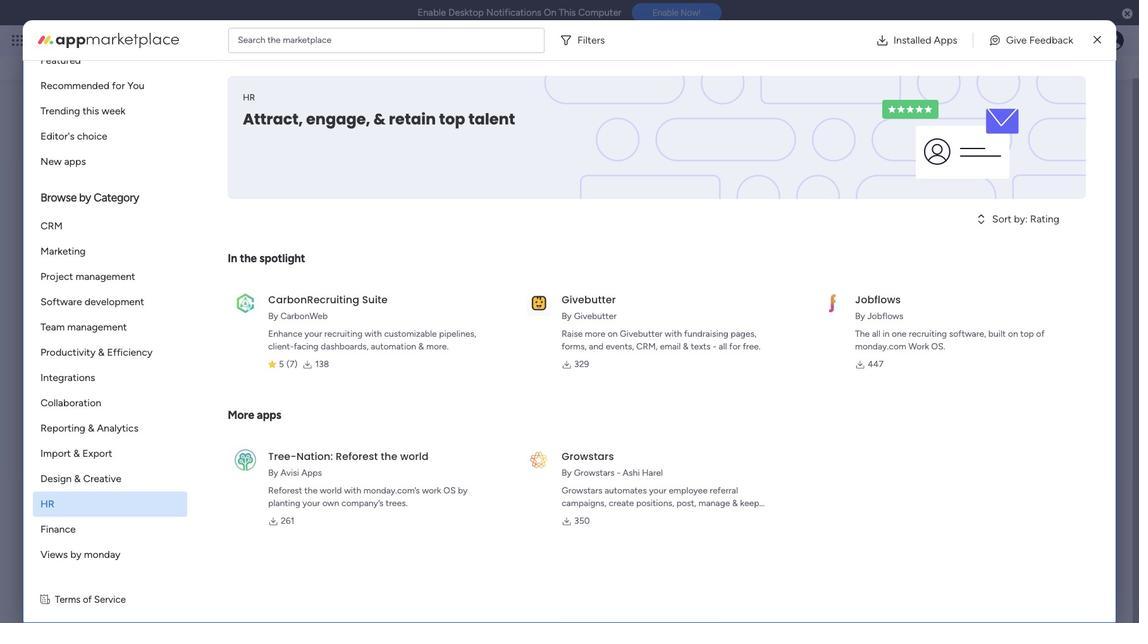Task type: describe. For each thing, give the bounding box(es) containing it.
positions,
[[637, 499, 675, 509]]

enhance
[[268, 329, 303, 340]]

talent
[[469, 109, 515, 130]]

on inside raise more on givebutter with fundraising pages, forms, and events, crm, email & texts - all for free.
[[608, 329, 618, 340]]

your inside growstars automates your employee referral campaigns, create positions, post, manage & keep track!
[[649, 486, 667, 497]]

keep
[[741, 499, 760, 509]]

quick search results list box
[[40, 120, 888, 288]]

apps inside tree-nation: reforest the world by avisi apps
[[301, 468, 322, 479]]

by for growstars
[[562, 468, 572, 479]]

installed apps button
[[866, 28, 968, 53]]

fundraising
[[685, 329, 729, 340]]

company's
[[342, 499, 384, 509]]

your inside the boost your workflow in minutes with ready-made templates
[[955, 199, 975, 211]]

component image
[[266, 253, 278, 264]]

quick
[[1038, 50, 1064, 62]]

week
[[102, 105, 125, 117]]

0 vertical spatial monday
[[56, 33, 100, 47]]

1 vertical spatial growstars
[[574, 468, 615, 479]]

avisi
[[281, 468, 299, 479]]

update
[[58, 304, 97, 318]]

(7)
[[287, 359, 298, 370]]

enable desktop notifications on this computer
[[418, 7, 622, 18]]

quickly access your recent boards, inbox and workspaces
[[25, 56, 288, 68]]

works
[[1065, 334, 1088, 344]]

on inside the all in one recruiting software, built on top of monday.com work os.
[[1009, 329, 1019, 340]]

app logo image for carbonrecruiting suite
[[233, 291, 258, 316]]

dapulse x slim image
[[1094, 33, 1102, 48]]

start
[[260, 410, 281, 422]]

views
[[41, 549, 68, 561]]

facing
[[294, 342, 319, 352]]

customizable
[[384, 329, 437, 340]]

hr for hr
[[41, 499, 54, 511]]

suite
[[362, 293, 388, 308]]

app logo image for jobflows
[[820, 291, 845, 316]]

5
[[279, 359, 284, 370]]

350
[[575, 516, 590, 527]]

main for component icon in the top left of the page
[[156, 254, 175, 265]]

in inside the all in one recruiting software, built on top of monday.com work os.
[[883, 329, 890, 340]]

work up project management
[[72, 254, 91, 265]]

terms of use image
[[41, 594, 50, 608]]

workspace for component image
[[387, 254, 430, 265]]

monday work management
[[56, 33, 197, 47]]

growstars automates your employee referral campaigns, create positions, post, manage & keep track!
[[562, 486, 760, 522]]

software development
[[41, 296, 144, 308]]

my
[[58, 478, 75, 492]]

by inside reforest the world with monday.com's work os by planting your own company's trees.
[[458, 486, 468, 497]]

app logo image for tree-nation: reforest the world
[[233, 448, 258, 473]]

give for give feedback
[[1007, 34, 1027, 46]]

manage
[[699, 499, 730, 509]]

enable now! button
[[632, 3, 722, 22]]

apps image
[[1001, 34, 1014, 47]]

browse
[[41, 191, 77, 205]]

and inside raise more on givebutter with fundraising pages, forms, and events, crm, email & texts - all for free.
[[589, 342, 604, 352]]

5 (7)
[[279, 359, 298, 370]]

forms,
[[562, 342, 587, 352]]

import
[[41, 448, 71, 460]]

give feedback link
[[979, 28, 1084, 53]]

reporting
[[41, 423, 85, 435]]

v2 bolt switch image
[[1027, 49, 1034, 63]]

raise more on givebutter with fundraising pages, forms, and events, crm, email & texts - all for free.
[[562, 329, 761, 352]]

- inside growstars by growstars - ashi harel
[[617, 468, 621, 479]]

workflow
[[977, 199, 1019, 211]]

& inside enhance your recruiting with customizable pipelines, client-facing dashboards, automation & more.
[[419, 342, 424, 352]]

1 vertical spatial givebutter
[[574, 311, 617, 322]]

in inside the boost your workflow in minutes with ready-made templates
[[1022, 199, 1030, 211]]

filters button
[[555, 28, 615, 53]]

main for component image
[[366, 254, 385, 265]]

search inside button
[[1066, 50, 1098, 62]]

monday.com's
[[364, 486, 420, 497]]

your inside enhance your recruiting with customizable pipelines, client-facing dashboards, automation & more.
[[305, 329, 322, 340]]

with inside raise more on givebutter with fundraising pages, forms, and events, crm, email & texts - all for free.
[[665, 329, 682, 340]]

reporting & analytics
[[41, 423, 139, 435]]

track!
[[562, 511, 585, 522]]

rating
[[1031, 213, 1060, 225]]

help image
[[1060, 34, 1073, 47]]

quick search button
[[1017, 43, 1108, 69]]

work management > main workspace for component icon in the top left of the page
[[72, 254, 220, 265]]

one
[[892, 329, 907, 340]]

category
[[94, 191, 139, 205]]

attract,
[[243, 109, 303, 130]]

& inside hr attract, engage, & retain top talent
[[374, 109, 386, 130]]

your inside reforest the world with monday.com's work os by planting your own company's trees.
[[303, 499, 320, 509]]

in the spotlight
[[228, 252, 305, 266]]

> for component image
[[358, 254, 363, 265]]

workspace for component icon in the top left of the page
[[177, 254, 220, 265]]

roy mann nov 7
[[103, 346, 858, 365]]

roy
[[103, 346, 120, 357]]

see plans
[[221, 35, 260, 46]]

os.
[[932, 342, 946, 352]]

monday.com inside getting started learn how monday.com works
[[1011, 334, 1063, 344]]

the
[[856, 329, 870, 340]]

the all in one recruiting software, built on top of monday.com work os.
[[856, 329, 1045, 352]]

more
[[228, 409, 254, 423]]

sort
[[993, 213, 1012, 225]]

1 vertical spatial jobflows
[[868, 311, 904, 322]]

notifications
[[486, 7, 542, 18]]

jobflows by jobflows
[[856, 293, 904, 322]]

recently
[[58, 106, 105, 120]]

access
[[62, 56, 93, 68]]

0 horizontal spatial for
[[112, 80, 125, 92]]

learn
[[968, 334, 990, 344]]

by for category
[[79, 191, 91, 205]]

enhance your recruiting with customizable pipelines, client-facing dashboards, automation & more.
[[268, 329, 477, 352]]

management up the carbonrecruiting
[[304, 254, 356, 265]]

finance
[[41, 524, 76, 536]]

management down update feed (inbox)
[[67, 321, 127, 333]]

marketing
[[41, 246, 86, 258]]

project
[[41, 271, 73, 283]]

teammates
[[187, 410, 238, 422]]

terms
[[55, 595, 80, 606]]

& left the 'export'
[[73, 448, 80, 460]]

featured
[[41, 54, 81, 66]]

the for marketplace
[[268, 34, 281, 45]]

138
[[315, 359, 329, 370]]

search everything image
[[1032, 34, 1045, 47]]

> for component icon in the top left of the page
[[148, 254, 154, 265]]

editor's
[[41, 130, 75, 142]]

pipelines,
[[439, 329, 477, 340]]

marketplace
[[283, 34, 332, 45]]

growstars by growstars - ashi harel
[[562, 450, 663, 479]]

the for world
[[305, 486, 318, 497]]

261
[[281, 516, 295, 527]]

nov
[[833, 354, 851, 365]]

client-
[[268, 342, 294, 352]]

give feedback
[[1007, 34, 1074, 46]]

trees.
[[386, 499, 408, 509]]

boost
[[926, 199, 952, 211]]

0 horizontal spatial and
[[215, 56, 232, 68]]

visited
[[108, 106, 143, 120]]

work management > main workspace link
[[261, 130, 458, 273]]

management up project management
[[94, 254, 146, 265]]

work inside reforest the world with monday.com's work os by planting your own company's trees.
[[422, 486, 441, 497]]

work up recent
[[102, 33, 125, 47]]

your right invite
[[164, 410, 185, 422]]

update feed (inbox)
[[58, 304, 164, 318]]

give feedback
[[943, 50, 1004, 62]]

export
[[82, 448, 112, 460]]

work
[[909, 342, 930, 352]]

team
[[41, 321, 65, 333]]

of inside terms of service link
[[83, 595, 92, 606]]

7
[[853, 354, 858, 365]]



Task type: vqa. For each thing, say whether or not it's contained in the screenshot.
rightmost world
yes



Task type: locate. For each thing, give the bounding box(es) containing it.
the for spotlight
[[240, 252, 257, 266]]

carbonrecruiting suite by carbonweb
[[268, 293, 388, 322]]

top inside hr attract, engage, & retain top talent
[[439, 109, 465, 130]]

1 vertical spatial monday
[[84, 549, 121, 561]]

with inside enhance your recruiting with customizable pipelines, client-facing dashboards, automation & more.
[[365, 329, 382, 340]]

reforest up reforest the world with monday.com's work os by planting your own company's trees.
[[336, 450, 378, 464]]

0 horizontal spatial in
[[883, 329, 890, 340]]

& inside growstars automates your employee referral campaigns, create positions, post, manage & keep track!
[[733, 499, 738, 509]]

jobflows up the
[[856, 293, 901, 308]]

installed
[[894, 34, 932, 46]]

desktop
[[449, 7, 484, 18]]

import & export
[[41, 448, 112, 460]]

1 recruiting from the left
[[325, 329, 363, 340]]

1 horizontal spatial search
[[1066, 50, 1098, 62]]

growstars for growstars by growstars - ashi harel
[[562, 450, 614, 464]]

and left start
[[241, 410, 258, 422]]

work left os
[[422, 486, 441, 497]]

> up (inbox)
[[148, 254, 154, 265]]

1 horizontal spatial monday.com
[[1011, 334, 1063, 344]]

boards,
[[151, 56, 185, 68]]

this
[[83, 105, 99, 117]]

1 horizontal spatial >
[[358, 254, 363, 265]]

by up enhance
[[268, 311, 278, 322]]

1 vertical spatial for
[[730, 342, 741, 352]]

growstars for growstars automates your employee referral campaigns, create positions, post, manage & keep track!
[[562, 486, 603, 497]]

the inside tree-nation: reforest the world by avisi apps
[[381, 450, 398, 464]]

raise
[[562, 329, 583, 340]]

workspace image
[[61, 515, 92, 545]]

your down apps marketplace image
[[96, 56, 116, 68]]

by for givebutter
[[562, 311, 572, 322]]

1 horizontal spatial on
[[1009, 329, 1019, 340]]

1 vertical spatial in
[[883, 329, 890, 340]]

2 vertical spatial by
[[70, 549, 82, 561]]

0 horizontal spatial -
[[617, 468, 621, 479]]

efficiency
[[107, 347, 153, 359]]

with inside reforest the world with monday.com's work os by planting your own company's trees.
[[344, 486, 361, 497]]

0 horizontal spatial enable
[[418, 7, 446, 18]]

inbox image
[[945, 34, 958, 47]]

close recently visited image
[[40, 105, 56, 120]]

software
[[41, 296, 82, 308]]

kendall parks image
[[1104, 30, 1124, 51]]

by up "raise" in the bottom of the page
[[562, 311, 572, 322]]

0 horizontal spatial apps
[[301, 468, 322, 479]]

- inside raise more on givebutter with fundraising pages, forms, and events, crm, email & texts - all for free.
[[713, 342, 717, 352]]

1 horizontal spatial in
[[1022, 199, 1030, 211]]

givebutter
[[562, 293, 616, 308], [574, 311, 617, 322], [620, 329, 663, 340]]

jobflows up "one" on the bottom of the page
[[868, 311, 904, 322]]

0 horizontal spatial work management > main workspace
[[72, 254, 220, 265]]

apps for more apps
[[257, 409, 281, 423]]

2 horizontal spatial main
[[366, 254, 385, 265]]

workspaces down plans on the top left of the page
[[234, 56, 288, 68]]

with up company's
[[344, 486, 361, 497]]

0 vertical spatial givebutter
[[562, 293, 616, 308]]

1 horizontal spatial recruiting
[[909, 329, 947, 340]]

world up own at the left of page
[[320, 486, 342, 497]]

feed
[[99, 304, 123, 318]]

1 vertical spatial -
[[617, 468, 621, 479]]

ready-
[[926, 214, 955, 226]]

all down the fundraising
[[719, 342, 728, 352]]

monday up access
[[56, 33, 100, 47]]

growstars inside growstars automates your employee referral campaigns, create positions, post, manage & keep track!
[[562, 486, 603, 497]]

campaigns,
[[562, 499, 607, 509]]

> inside work management > main workspace link
[[358, 254, 363, 265]]

& left texts
[[683, 342, 689, 352]]

the right plans on the top left of the page
[[268, 34, 281, 45]]

more.
[[426, 342, 449, 352]]

apps
[[934, 34, 958, 46], [301, 468, 322, 479]]

workspace
[[177, 254, 220, 265], [387, 254, 430, 265], [128, 516, 183, 529]]

select product image
[[11, 34, 24, 47]]

1 vertical spatial all
[[719, 342, 728, 352]]

work right component image
[[282, 254, 301, 265]]

search right see
[[238, 34, 265, 45]]

1 horizontal spatial main
[[156, 254, 175, 265]]

0 horizontal spatial give
[[943, 50, 962, 62]]

give for give feedback
[[943, 50, 962, 62]]

work management > main workspace for component image
[[282, 254, 430, 265]]

close update feed (inbox) image
[[40, 303, 56, 318]]

getting started element
[[918, 307, 1108, 357]]

the
[[268, 34, 281, 45], [240, 252, 257, 266], [381, 450, 398, 464], [305, 486, 318, 497]]

main up suite
[[366, 254, 385, 265]]

0 vertical spatial -
[[713, 342, 717, 352]]

work management > main workspace up (inbox)
[[72, 254, 220, 265]]

world inside reforest the world with monday.com's work os by planting your own company's trees.
[[320, 486, 342, 497]]

by up campaigns,
[[562, 468, 572, 479]]

all
[[872, 329, 881, 340], [719, 342, 728, 352]]

post,
[[677, 499, 697, 509]]

1 vertical spatial workspaces
[[77, 478, 140, 492]]

automates
[[605, 486, 647, 497]]

2 > from the left
[[358, 254, 363, 265]]

by for jobflows
[[856, 311, 866, 322]]

hr for hr attract, engage, & retain top talent
[[243, 92, 255, 103]]

give inside give feedback button
[[1007, 34, 1027, 46]]

enable for enable desktop notifications on this computer
[[418, 7, 446, 18]]

1 horizontal spatial apps
[[934, 34, 958, 46]]

0 horizontal spatial apps
[[64, 156, 86, 168]]

& right roy mann icon at the bottom left of page
[[98, 347, 105, 359]]

app logo image for growstars
[[526, 448, 552, 473]]

by right the browse
[[79, 191, 91, 205]]

and down more
[[589, 342, 604, 352]]

& up the 'export'
[[88, 423, 94, 435]]

2 vertical spatial growstars
[[562, 486, 603, 497]]

2 recruiting from the left
[[909, 329, 947, 340]]

0 vertical spatial in
[[1022, 199, 1030, 211]]

more apps
[[228, 409, 281, 423]]

of right terms
[[83, 595, 92, 606]]

in up 'sort by: rating'
[[1022, 199, 1030, 211]]

apps right new
[[64, 156, 86, 168]]

reforest inside reforest the world with monday.com's work os by planting your own company's trees.
[[268, 486, 302, 497]]

give down inbox image
[[943, 50, 962, 62]]

by left avisi
[[268, 468, 278, 479]]

by right 'views'
[[70, 549, 82, 561]]

1 vertical spatial reforest
[[268, 486, 302, 497]]

0 vertical spatial world
[[400, 450, 429, 464]]

main
[[156, 254, 175, 265], [366, 254, 385, 265], [101, 516, 125, 529]]

1 horizontal spatial reforest
[[336, 450, 378, 464]]

enable left desktop
[[418, 7, 446, 18]]

0 vertical spatial by
[[79, 191, 91, 205]]

hr down the "close my workspaces" image
[[41, 499, 54, 511]]

& inside raise more on givebutter with fundraising pages, forms, and events, crm, email & texts - all for free.
[[683, 342, 689, 352]]

1 horizontal spatial give
[[1007, 34, 1027, 46]]

retain
[[389, 109, 436, 130]]

invite members image
[[973, 34, 986, 47]]

main up (inbox)
[[156, 254, 175, 265]]

dapulse close image
[[1123, 8, 1133, 20]]

1 horizontal spatial and
[[241, 410, 258, 422]]

all inside raise more on givebutter with fundraising pages, forms, and events, crm, email & texts - all for free.
[[719, 342, 728, 352]]

0 vertical spatial search
[[238, 34, 265, 45]]

hr attract, engage, & retain top talent
[[243, 92, 515, 130]]

0 horizontal spatial monday.com
[[856, 342, 907, 352]]

apps right more
[[257, 409, 281, 423]]

0 horizontal spatial of
[[83, 595, 92, 606]]

work management > main workspace inside work management > main workspace link
[[282, 254, 430, 265]]

your left own at the left of page
[[303, 499, 320, 509]]

world up monday.com's
[[400, 450, 429, 464]]

> up suite
[[358, 254, 363, 265]]

world inside tree-nation: reforest the world by avisi apps
[[400, 450, 429, 464]]

on up events,
[[608, 329, 618, 340]]

management up development
[[76, 271, 135, 283]]

1 horizontal spatial top
[[1021, 329, 1035, 340]]

service
[[94, 595, 126, 606]]

you
[[127, 80, 145, 92]]

by inside 'givebutter by givebutter'
[[562, 311, 572, 322]]

1 vertical spatial top
[[1021, 329, 1035, 340]]

for down pages,
[[730, 342, 741, 352]]

0 horizontal spatial top
[[439, 109, 465, 130]]

with inside the boost your workflow in minutes with ready-made templates
[[1071, 199, 1091, 211]]

free.
[[743, 342, 761, 352]]

management
[[128, 33, 197, 47], [94, 254, 146, 265], [304, 254, 356, 265], [76, 271, 135, 283], [67, 321, 127, 333]]

of inside the all in one recruiting software, built on top of monday.com work os.
[[1037, 329, 1045, 340]]

2 vertical spatial and
[[241, 410, 258, 422]]

0 vertical spatial apps
[[934, 34, 958, 46]]

0 horizontal spatial all
[[719, 342, 728, 352]]

work management > main workspace up suite
[[282, 254, 430, 265]]

hr up attract,
[[243, 92, 255, 103]]

the down "nation:"
[[305, 486, 318, 497]]

0 horizontal spatial world
[[320, 486, 342, 497]]

0 vertical spatial give
[[1007, 34, 1027, 46]]

workspaces
[[234, 56, 288, 68], [77, 478, 140, 492]]

1 vertical spatial hr
[[41, 499, 54, 511]]

0 vertical spatial workspaces
[[234, 56, 288, 68]]

reforest
[[336, 450, 378, 464], [268, 486, 302, 497]]

project management
[[41, 271, 135, 283]]

recruiting inside the all in one recruiting software, built on top of monday.com work os.
[[909, 329, 947, 340]]

top inside the all in one recruiting software, built on top of monday.com work os.
[[1021, 329, 1035, 340]]

your up positions,
[[649, 486, 667, 497]]

1 vertical spatial search
[[1066, 50, 1098, 62]]

app logo image
[[233, 291, 258, 316], [526, 291, 552, 316], [820, 291, 845, 316], [233, 448, 258, 473], [526, 448, 552, 473]]

0 vertical spatial hr
[[243, 92, 255, 103]]

give feedback button
[[979, 28, 1084, 53]]

0 horizontal spatial recruiting
[[325, 329, 363, 340]]

0 vertical spatial jobflows
[[856, 293, 901, 308]]

built
[[989, 329, 1006, 340]]

close my workspaces image
[[40, 477, 56, 492]]

apps up v2 user feedback icon on the right top
[[934, 34, 958, 46]]

management up the quickly access your recent boards, inbox and workspaces
[[128, 33, 197, 47]]

ashi
[[623, 468, 640, 479]]

1 vertical spatial apps
[[257, 409, 281, 423]]

1 on from the left
[[608, 329, 618, 340]]

your up made
[[955, 199, 975, 211]]

and down see
[[215, 56, 232, 68]]

with up email
[[665, 329, 682, 340]]

1 vertical spatial by
[[458, 486, 468, 497]]

reforest inside tree-nation: reforest the world by avisi apps
[[336, 450, 378, 464]]

1 horizontal spatial for
[[730, 342, 741, 352]]

2 on from the left
[[1009, 329, 1019, 340]]

monday down workspace icon
[[84, 549, 121, 561]]

roy mann image
[[70, 347, 96, 372]]

the right the in
[[240, 252, 257, 266]]

0 horizontal spatial hr
[[41, 499, 54, 511]]

work
[[102, 33, 125, 47], [72, 254, 91, 265], [282, 254, 301, 265], [422, 486, 441, 497]]

1 horizontal spatial all
[[872, 329, 881, 340]]

browse by category
[[41, 191, 139, 205]]

1 horizontal spatial work management > main workspace
[[282, 254, 430, 265]]

1 vertical spatial and
[[589, 342, 604, 352]]

top right how
[[1021, 329, 1035, 340]]

with right 'minutes'
[[1071, 199, 1091, 211]]

tree-nation: reforest the world by avisi apps
[[268, 450, 429, 479]]

0 vertical spatial top
[[439, 109, 465, 130]]

by inside jobflows by jobflows
[[856, 311, 866, 322]]

apps for new apps
[[64, 156, 86, 168]]

reforest up the planting
[[268, 486, 302, 497]]

(inbox)
[[126, 304, 164, 318]]

by:
[[1015, 213, 1028, 225]]

- right texts
[[713, 342, 717, 352]]

quickly
[[25, 56, 60, 68]]

the up monday.com's
[[381, 450, 398, 464]]

0 vertical spatial of
[[1037, 329, 1045, 340]]

1 vertical spatial of
[[83, 595, 92, 606]]

0 vertical spatial all
[[872, 329, 881, 340]]

0 vertical spatial reforest
[[336, 450, 378, 464]]

by up the
[[856, 311, 866, 322]]

enable for enable now!
[[653, 8, 679, 18]]

by right os
[[458, 486, 468, 497]]

in left "one" on the bottom of the page
[[883, 329, 890, 340]]

0 horizontal spatial workspaces
[[77, 478, 140, 492]]

recruiting inside enhance your recruiting with customizable pipelines, client-facing dashboards, automation & more.
[[325, 329, 363, 340]]

all inside the all in one recruiting software, built on top of monday.com work os.
[[872, 329, 881, 340]]

apps down "nation:"
[[301, 468, 322, 479]]

1 > from the left
[[148, 254, 154, 265]]

terms of service
[[55, 595, 126, 606]]

2 work management > main workspace from the left
[[282, 254, 430, 265]]

carbonweb
[[281, 311, 328, 322]]

0 horizontal spatial search
[[238, 34, 265, 45]]

& left more.
[[419, 342, 424, 352]]

v2 user feedback image
[[928, 49, 938, 63]]

tree-
[[268, 450, 297, 464]]

1 horizontal spatial hr
[[243, 92, 255, 103]]

os
[[444, 486, 456, 497]]

design & creative
[[41, 473, 121, 485]]

made
[[955, 214, 981, 226]]

recent
[[119, 56, 148, 68]]

1 horizontal spatial enable
[[653, 8, 679, 18]]

world
[[400, 450, 429, 464], [320, 486, 342, 497]]

engage,
[[306, 109, 371, 130]]

& left retain
[[374, 109, 386, 130]]

by inside carbonrecruiting suite by carbonweb
[[268, 311, 278, 322]]

workspaces down the 'export'
[[77, 478, 140, 492]]

automation
[[371, 342, 416, 352]]

how
[[992, 334, 1009, 344]]

top left talent
[[439, 109, 465, 130]]

apps marketplace image
[[38, 33, 179, 48]]

0 horizontal spatial >
[[148, 254, 154, 265]]

monday.com down started
[[1011, 334, 1063, 344]]

the inside reforest the world with monday.com's work os by planting your own company's trees.
[[305, 486, 318, 497]]

1 vertical spatial apps
[[301, 468, 322, 479]]

recruiting up dashboards,
[[325, 329, 363, 340]]

- left ashi
[[617, 468, 621, 479]]

1 horizontal spatial of
[[1037, 329, 1045, 340]]

lottie animation element
[[560, 32, 916, 80]]

banner logo image
[[840, 76, 1071, 199]]

new
[[41, 156, 62, 168]]

0 vertical spatial growstars
[[562, 450, 614, 464]]

0 vertical spatial for
[[112, 80, 125, 92]]

hr inside hr attract, engage, & retain top talent
[[243, 92, 255, 103]]

1 vertical spatial give
[[943, 50, 962, 62]]

search down help icon
[[1066, 50, 1098, 62]]

all right the
[[872, 329, 881, 340]]

1 image
[[955, 26, 966, 40]]

app logo image for givebutter
[[526, 291, 552, 316]]

computer
[[579, 7, 622, 18]]

productivity
[[41, 347, 96, 359]]

for left you
[[112, 80, 125, 92]]

your up facing
[[305, 329, 322, 340]]

1 horizontal spatial world
[[400, 450, 429, 464]]

givebutter by givebutter
[[562, 293, 617, 322]]

mann
[[122, 346, 146, 357]]

on right built at the right bottom of page
[[1009, 329, 1019, 340]]

enable left now!
[[653, 8, 679, 18]]

collaborating
[[284, 410, 344, 422]]

2 vertical spatial givebutter
[[620, 329, 663, 340]]

notifications image
[[918, 34, 930, 47]]

on
[[544, 7, 557, 18]]

by for monday
[[70, 549, 82, 561]]

givebutter inside raise more on givebutter with fundraising pages, forms, and events, crm, email & texts - all for free.
[[620, 329, 663, 340]]

apps inside button
[[934, 34, 958, 46]]

this
[[559, 7, 576, 18]]

give up v2 bolt switch "icon"
[[1007, 34, 1027, 46]]

enable inside button
[[653, 8, 679, 18]]

0 vertical spatial and
[[215, 56, 232, 68]]

component image
[[56, 253, 68, 264]]

by inside growstars by growstars - ashi harel
[[562, 468, 572, 479]]

own
[[322, 499, 339, 509]]

productivity & efficiency
[[41, 347, 153, 359]]

2 horizontal spatial and
[[589, 342, 604, 352]]

1 vertical spatial world
[[320, 486, 342, 497]]

447
[[868, 359, 884, 370]]

nation:
[[297, 450, 333, 464]]

installed apps
[[894, 34, 958, 46]]

main right 'm' at the bottom left
[[101, 516, 125, 529]]

0 horizontal spatial on
[[608, 329, 618, 340]]

1 horizontal spatial apps
[[257, 409, 281, 423]]

recommended
[[41, 80, 110, 92]]

templates image image
[[930, 100, 1097, 187]]

0 horizontal spatial main
[[101, 516, 125, 529]]

by inside tree-nation: reforest the world by avisi apps
[[268, 468, 278, 479]]

monday.com up 447
[[856, 342, 907, 352]]

trending
[[41, 105, 80, 117]]

harel
[[642, 468, 663, 479]]

1 work management > main workspace from the left
[[72, 254, 220, 265]]

choice
[[77, 130, 107, 142]]

sort by: rating button
[[954, 209, 1086, 230]]

for inside raise more on givebutter with fundraising pages, forms, and events, crm, email & texts - all for free.
[[730, 342, 741, 352]]

my workspaces
[[58, 478, 140, 492]]

boost your workflow in minutes with ready-made templates
[[926, 199, 1091, 226]]

monday.com inside the all in one recruiting software, built on top of monday.com work os.
[[856, 342, 907, 352]]

0 vertical spatial apps
[[64, 156, 86, 168]]

& left keep
[[733, 499, 738, 509]]

recruiting up "work"
[[909, 329, 947, 340]]

1 horizontal spatial -
[[713, 342, 717, 352]]

of right started
[[1037, 329, 1045, 340]]

1 horizontal spatial workspaces
[[234, 56, 288, 68]]

with
[[1071, 199, 1091, 211], [365, 329, 382, 340], [665, 329, 682, 340], [344, 486, 361, 497]]

plans
[[239, 35, 260, 46]]

0 horizontal spatial reforest
[[268, 486, 302, 497]]

with up automation
[[365, 329, 382, 340]]

& right design
[[74, 473, 81, 485]]



